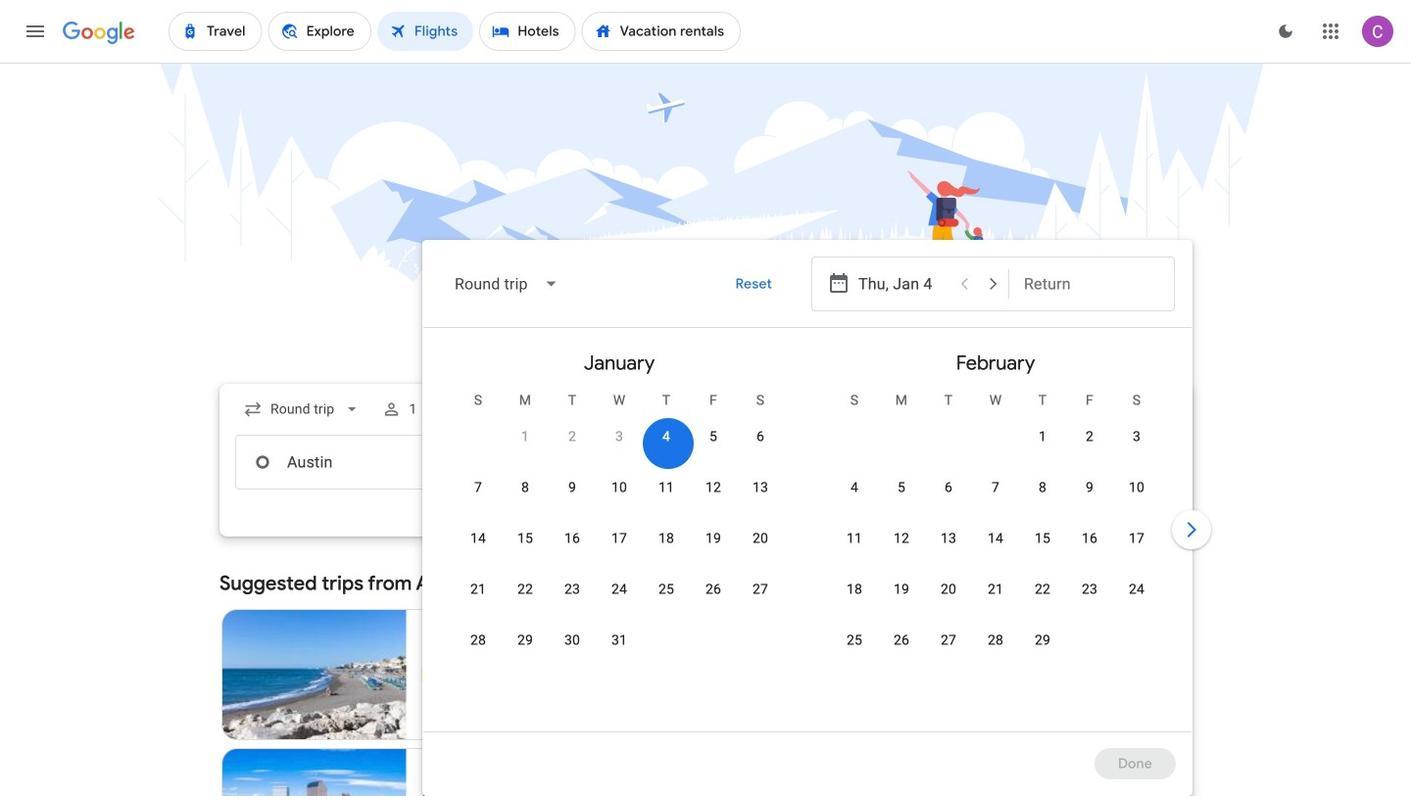 Task type: vqa. For each thing, say whether or not it's contained in the screenshot.
Sun, Feb 11 element
yes



Task type: locate. For each thing, give the bounding box(es) containing it.
grid
[[431, 336, 1184, 744]]

sat, feb 17 element
[[1129, 529, 1145, 549]]

sun, jan 21 element
[[470, 580, 486, 600]]

wed, jan 31 element
[[612, 631, 627, 651]]

mon, jan 22 element
[[517, 580, 533, 600]]

wed, jan 10 element
[[612, 478, 627, 498]]

tue, jan 16 element
[[564, 529, 580, 549]]

tue, jan 23 element
[[564, 580, 580, 600]]

tue, feb 27 element
[[941, 631, 957, 651]]

thu, feb 15 element
[[1035, 529, 1051, 549]]

sat, feb 24 element
[[1129, 580, 1145, 600]]

fri, feb 2 element
[[1086, 427, 1094, 447]]

sat, jan 13 element
[[753, 478, 768, 498]]

tue, feb 20 element
[[941, 580, 957, 600]]

row up wed, jan 24 element
[[455, 520, 784, 576]]

None field
[[439, 261, 575, 308], [235, 392, 370, 427], [439, 261, 575, 308], [235, 392, 370, 427]]

row down mon, jan 22 "element"
[[455, 622, 643, 678]]

spirit image
[[422, 667, 438, 683]]

row group
[[431, 336, 808, 724], [808, 336, 1184, 724]]

tue, jan 9 element
[[568, 478, 576, 498]]

Return text field
[[1024, 436, 1159, 489]]

Departure text field
[[859, 436, 994, 489]]

mon, feb 12 element
[[894, 529, 910, 549]]

fri, jan 19 element
[[706, 529, 721, 549]]

thu, feb 1 element
[[1039, 427, 1047, 447]]

row up 'fri, feb 9' element
[[1019, 411, 1160, 474]]

row up wed, feb 28 element
[[831, 571, 1160, 627]]

Return text field
[[1024, 258, 1159, 311]]

row down "tue, feb 20" element on the bottom right of the page
[[831, 622, 1066, 678]]

None text field
[[235, 435, 512, 490]]

wed, feb 28 element
[[988, 631, 1004, 651]]

mon, jan 15 element
[[517, 529, 533, 549]]

row
[[502, 411, 784, 474], [1019, 411, 1160, 474], [455, 469, 784, 525], [831, 469, 1160, 525], [455, 520, 784, 576], [831, 520, 1160, 576], [455, 571, 784, 627], [831, 571, 1160, 627], [455, 622, 643, 678], [831, 622, 1066, 678]]

fri, feb 16 element
[[1082, 529, 1098, 549]]

sun, jan 7 element
[[474, 478, 482, 498]]

thu, feb 22 element
[[1035, 580, 1051, 600]]

sat, jan 6 element
[[757, 427, 765, 447]]

wed, feb 14 element
[[988, 529, 1004, 549]]

fri, feb 23 element
[[1082, 580, 1098, 600]]

row up wed, jan 10 element
[[502, 411, 784, 474]]

fri, jan 5 element
[[710, 427, 717, 447]]

mon, feb 19 element
[[894, 580, 910, 600]]

main menu image
[[24, 20, 47, 43]]

sun, feb 4 element
[[851, 478, 859, 498]]

sat, jan 27 element
[[753, 580, 768, 600]]

Flight search field
[[204, 240, 1215, 797]]

thu, feb 29 element
[[1035, 631, 1051, 651]]

wed, jan 3 element
[[615, 427, 623, 447]]

thu, feb 8 element
[[1039, 478, 1047, 498]]

fri, feb 9 element
[[1086, 478, 1094, 498]]

thu, jan 18 element
[[659, 529, 674, 549]]



Task type: describe. For each thing, give the bounding box(es) containing it.
grid inside flight search box
[[431, 336, 1184, 744]]

row up wed, jan 31 element
[[455, 571, 784, 627]]

sun, feb 25 element
[[847, 631, 863, 651]]

tue, jan 30 element
[[564, 631, 580, 651]]

Departure text field
[[859, 258, 949, 311]]

sat, jan 20 element
[[753, 529, 768, 549]]

wed, jan 24 element
[[612, 580, 627, 600]]

tue, feb 6 element
[[945, 478, 953, 498]]

tue, jan 2 element
[[568, 427, 576, 447]]

row up wed, feb 21 element
[[831, 520, 1160, 576]]

fri, jan 12 element
[[706, 478, 721, 498]]

fri, jan 26 element
[[706, 580, 721, 600]]

thu, jan 25 element
[[659, 580, 674, 600]]

mon, feb 5 element
[[898, 478, 906, 498]]

sat, feb 10 element
[[1129, 478, 1145, 498]]

sun, feb 18 element
[[847, 580, 863, 600]]

sun, jan 14 element
[[470, 529, 486, 549]]

thu, jan 11 element
[[659, 478, 674, 498]]

tue, feb 13 element
[[941, 529, 957, 549]]

mon, jan 29 element
[[517, 631, 533, 651]]

row up wed, feb 14 element
[[831, 469, 1160, 525]]

row up wed, jan 17 element
[[455, 469, 784, 525]]

wed, feb 21 element
[[988, 580, 1004, 600]]

mon, jan 8 element
[[521, 478, 529, 498]]

wed, feb 7 element
[[992, 478, 1000, 498]]

1 row group from the left
[[431, 336, 808, 724]]

suggested trips from austin region
[[220, 561, 1192, 797]]

next image
[[1168, 507, 1215, 554]]

sun, jan 28 element
[[470, 631, 486, 651]]

mon, feb 26 element
[[894, 631, 910, 651]]

thu, jan 4, departure date. element
[[663, 427, 670, 447]]

2 row group from the left
[[808, 336, 1184, 724]]

mon, jan 1 element
[[521, 427, 529, 447]]

wed, jan 17 element
[[612, 529, 627, 549]]

sun, feb 11 element
[[847, 529, 863, 549]]

none text field inside flight search box
[[235, 435, 512, 490]]

change appearance image
[[1262, 8, 1309, 55]]

sat, feb 3 element
[[1133, 427, 1141, 447]]



